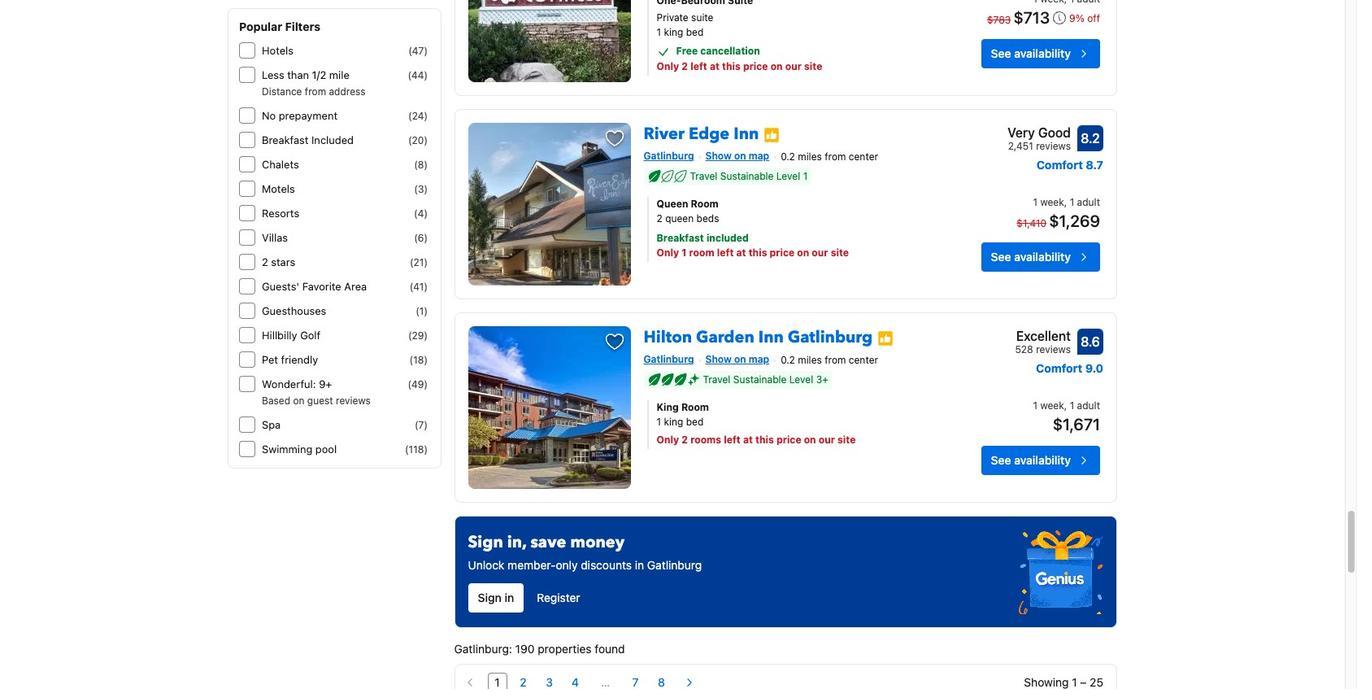 Task type: describe. For each thing, give the bounding box(es) containing it.
river edge inn
[[644, 123, 759, 145]]

pool
[[316, 443, 337, 456]]

$1,410
[[1017, 217, 1047, 230]]

(41)
[[410, 281, 428, 293]]

favorite
[[302, 280, 342, 293]]

left inside queen room 2 queen beds breakfast included only 1 room left at this price on our site
[[717, 247, 734, 259]]

carr's northside hotel and cottages image
[[468, 0, 631, 82]]

0 vertical spatial our
[[786, 61, 802, 73]]

mile
[[329, 68, 350, 81]]

less than 1/2 mile
[[262, 68, 350, 81]]

0 vertical spatial at
[[710, 61, 720, 73]]

register
[[537, 591, 581, 605]]

show for edge
[[706, 150, 732, 162]]

1 week , 1 adult
[[1034, 196, 1101, 208]]

190
[[516, 642, 535, 656]]

distance from address
[[262, 85, 366, 98]]

gatlinburg down river
[[644, 150, 694, 162]]

see availability link for river edge inn
[[982, 243, 1101, 272]]

stars
[[271, 255, 296, 268]]

spa
[[262, 418, 281, 431]]

miles for hilton garden inn gatlinburg
[[798, 354, 822, 366]]

hilton garden inn gatlinburg image
[[468, 327, 631, 489]]

2 down free
[[682, 61, 688, 73]]

very
[[1008, 126, 1036, 140]]

adult for 1 week , 1 adult
[[1078, 196, 1101, 208]]

this property is part of our preferred partner program. it's committed to providing excellent service and good value. it'll pay us a higher commission if you make a booking. image
[[878, 330, 894, 347]]

hillbilly
[[262, 329, 297, 342]]

excellent 528 reviews
[[1016, 329, 1072, 356]]

only 2 left at this price on our site
[[657, 61, 823, 73]]

wonderful:
[[262, 378, 316, 391]]

see availability link for hilton garden inn gatlinburg
[[982, 446, 1101, 475]]

1 inside queen room 2 queen beds breakfast included only 1 room left at this price on our site
[[682, 247, 687, 259]]

river edge inn image
[[468, 123, 631, 286]]

sustainable for garden
[[734, 374, 787, 386]]

money
[[571, 532, 625, 554]]

1 up $1,410
[[1034, 196, 1038, 208]]

1/2
[[312, 68, 326, 81]]

prepayment
[[279, 109, 338, 122]]

king for private
[[664, 26, 684, 39]]

resorts
[[262, 207, 300, 220]]

sign in link
[[468, 584, 524, 613]]

cancellation
[[701, 45, 761, 57]]

1 see from the top
[[991, 47, 1012, 60]]

see for river edge inn
[[991, 250, 1012, 264]]

(21)
[[410, 256, 428, 268]]

bed for suite
[[686, 26, 704, 39]]

1 see availability from the top
[[991, 47, 1072, 60]]

1 week , 1 adult $1,671
[[1034, 400, 1101, 434]]

river
[[644, 123, 685, 145]]

0.2 for garden
[[781, 354, 796, 366]]

reviews inside excellent 528 reviews
[[1037, 344, 1072, 356]]

hilton garden inn gatlinburg
[[644, 327, 873, 348]]

comfort for hilton garden inn gatlinburg
[[1037, 361, 1083, 375]]

site inside king room 1 king bed only 2 rooms left at this price on our site
[[838, 434, 856, 446]]

rooms
[[691, 434, 722, 446]]

private suite 1 king bed
[[657, 12, 714, 39]]

hilton garden inn gatlinburg link
[[644, 320, 873, 348]]

availability for hilton garden inn gatlinburg
[[1015, 453, 1072, 467]]

$783
[[988, 14, 1012, 26]]

pet
[[262, 353, 278, 366]]

on inside king room 1 king bed only 2 rooms left at this price on our site
[[804, 434, 817, 446]]

area
[[344, 280, 367, 293]]

0 vertical spatial this
[[722, 61, 741, 73]]

comfort 8.7
[[1037, 158, 1104, 172]]

$713
[[1014, 8, 1050, 27]]

inn for garden
[[759, 327, 784, 348]]

good
[[1039, 126, 1072, 140]]

528
[[1016, 344, 1034, 356]]

hillbilly golf
[[262, 329, 321, 342]]

(20)
[[408, 134, 428, 146]]

miles for river edge inn
[[798, 151, 822, 163]]

off
[[1088, 12, 1101, 25]]

2 inside queen room 2 queen beds breakfast included only 1 room left at this price on our site
[[657, 212, 663, 225]]

less
[[262, 68, 284, 81]]

0.2 miles from center for hilton garden inn gatlinburg
[[781, 354, 879, 366]]

king room 1 king bed only 2 rooms left at this price on our site
[[657, 401, 856, 446]]

discounts
[[581, 558, 632, 572]]

week for 1 week , 1 adult $1,671
[[1041, 400, 1065, 412]]

in inside sign in, save money unlock member-only discounts in gatlinburg
[[635, 558, 644, 572]]

1 vertical spatial in
[[505, 591, 514, 605]]

villas
[[262, 231, 288, 244]]

properties
[[538, 642, 592, 656]]

8.2
[[1081, 131, 1101, 146]]

show for garden
[[706, 353, 732, 366]]

popular
[[239, 20, 282, 33]]

king for king
[[664, 416, 684, 428]]

map for edge
[[749, 150, 770, 162]]

than
[[287, 68, 309, 81]]

2 left stars
[[262, 255, 268, 268]]

swimming pool
[[262, 443, 337, 456]]

room for edge
[[691, 198, 719, 210]]

9%
[[1070, 12, 1085, 25]]

0.2 for edge
[[781, 151, 796, 163]]

0 vertical spatial from
[[305, 85, 326, 98]]

1 inside king room 1 king bed only 2 rooms left at this price on our site
[[657, 416, 662, 428]]

our inside queen room 2 queen beds breakfast included only 1 room left at this price on our site
[[812, 247, 829, 259]]

$1,269
[[1050, 212, 1101, 230]]

9% off
[[1070, 12, 1101, 25]]

1 only from the top
[[657, 61, 680, 73]]

week for 1 week , 1 adult
[[1041, 196, 1065, 208]]

, for 1 week , 1 adult
[[1065, 196, 1068, 208]]

swimming
[[262, 443, 313, 456]]

(4)
[[414, 207, 428, 220]]

(118)
[[405, 443, 428, 456]]

sustainable for edge
[[721, 170, 774, 182]]

hotels
[[262, 44, 294, 57]]

guests' favorite area
[[262, 280, 367, 293]]

$1,671
[[1053, 415, 1101, 434]]

queen
[[666, 212, 694, 225]]

at inside king room 1 king bed only 2 rooms left at this price on our site
[[744, 434, 753, 446]]

excellent element
[[1016, 327, 1072, 346]]

(18)
[[410, 354, 428, 366]]

3+
[[817, 374, 829, 386]]

room for garden
[[682, 401, 710, 413]]

sign for in
[[478, 591, 502, 605]]

sign for in,
[[468, 532, 503, 554]]

king
[[657, 401, 679, 413]]

this property is part of our preferred partner program. it's committed to providing excellent service and good value. it'll pay us a higher commission if you make a booking. image for garden
[[878, 330, 894, 347]]

(8)
[[414, 159, 428, 171]]

1 up $1,269
[[1070, 196, 1075, 208]]

travel sustainable level 3+
[[703, 374, 829, 386]]

(6)
[[414, 232, 428, 244]]

8.7
[[1087, 158, 1104, 172]]

in,
[[508, 532, 527, 554]]



Task type: locate. For each thing, give the bounding box(es) containing it.
2 vertical spatial left
[[724, 434, 741, 446]]

2 left rooms
[[682, 434, 688, 446]]

1 vertical spatial center
[[849, 354, 879, 366]]

bed down suite
[[686, 26, 704, 39]]

bed inside private suite 1 king bed
[[686, 26, 704, 39]]

bed
[[686, 26, 704, 39], [686, 416, 704, 428]]

week
[[1041, 196, 1065, 208], [1041, 400, 1065, 412]]

1 vertical spatial breakfast
[[657, 232, 704, 244]]

comfort down excellent 528 reviews at the right of the page
[[1037, 361, 1083, 375]]

2 see availability from the top
[[991, 250, 1072, 264]]

0 vertical spatial level
[[777, 170, 801, 182]]

2 , from the top
[[1065, 400, 1068, 412]]

in right discounts
[[635, 558, 644, 572]]

travel
[[690, 170, 718, 182], [703, 374, 731, 386]]

1 week from the top
[[1041, 196, 1065, 208]]

0 vertical spatial price
[[744, 61, 769, 73]]

1 0.2 from the top
[[781, 151, 796, 163]]

gatlinburg: 190 properties found
[[454, 642, 625, 656]]

1 left room
[[682, 247, 687, 259]]

center
[[849, 151, 879, 163], [849, 354, 879, 366]]

show on map for garden
[[706, 353, 770, 366]]

left right rooms
[[724, 434, 741, 446]]

show on map down garden
[[706, 353, 770, 366]]

0.2
[[781, 151, 796, 163], [781, 354, 796, 366]]

gatlinburg up 3+
[[788, 327, 873, 348]]

1 availability from the top
[[1015, 47, 1072, 60]]

availability
[[1015, 47, 1072, 60], [1015, 250, 1072, 264], [1015, 453, 1072, 467]]

sign in, save money image
[[1019, 530, 1104, 615]]

reviews for on
[[336, 395, 371, 407]]

3 availability from the top
[[1015, 453, 1072, 467]]

2 vertical spatial our
[[819, 434, 836, 446]]

0 vertical spatial only
[[657, 61, 680, 73]]

see availability down $1,410
[[991, 250, 1072, 264]]

bed for room
[[686, 416, 704, 428]]

1 0.2 miles from center from the top
[[781, 151, 879, 163]]

center for river edge inn
[[849, 151, 879, 163]]

1 miles from the top
[[798, 151, 822, 163]]

adult up $1,269
[[1078, 196, 1101, 208]]

1 vertical spatial price
[[770, 247, 795, 259]]

our inside king room 1 king bed only 2 rooms left at this price on our site
[[819, 434, 836, 446]]

1 vertical spatial travel
[[703, 374, 731, 386]]

site inside queen room 2 queen beds breakfast included only 1 room left at this price on our site
[[831, 247, 849, 259]]

1 vertical spatial inn
[[759, 327, 784, 348]]

queen
[[657, 198, 689, 210]]

0.2 miles from center up 3+
[[781, 354, 879, 366]]

scored 8.2 element
[[1078, 126, 1104, 152]]

reviews
[[1037, 140, 1072, 152], [1037, 344, 1072, 356], [336, 395, 371, 407]]

sign down unlock
[[478, 591, 502, 605]]

1 vertical spatial see availability
[[991, 250, 1072, 264]]

2 0.2 from the top
[[781, 354, 796, 366]]

1 show on map from the top
[[706, 150, 770, 162]]

in down member-
[[505, 591, 514, 605]]

level for garden
[[790, 374, 814, 386]]

1 vertical spatial at
[[737, 247, 747, 259]]

left inside king room 1 king bed only 2 rooms left at this price on our site
[[724, 434, 741, 446]]

0 vertical spatial show on map
[[706, 150, 770, 162]]

unlock
[[468, 558, 505, 572]]

room inside queen room 2 queen beds breakfast included only 1 room left at this price on our site
[[691, 198, 719, 210]]

2 show on map from the top
[[706, 353, 770, 366]]

travel down river edge inn
[[690, 170, 718, 182]]

breakfast included
[[262, 133, 354, 146]]

only left room
[[657, 247, 680, 259]]

0 vertical spatial center
[[849, 151, 879, 163]]

see availability link
[[982, 39, 1101, 68], [982, 243, 1101, 272], [982, 446, 1101, 475]]

0 vertical spatial see
[[991, 47, 1012, 60]]

show
[[706, 150, 732, 162], [706, 353, 732, 366]]

availability for river edge inn
[[1015, 250, 1072, 264]]

8.6
[[1081, 335, 1101, 349]]

suite
[[692, 12, 714, 24]]

2 vertical spatial at
[[744, 434, 753, 446]]

see
[[991, 47, 1012, 60], [991, 250, 1012, 264], [991, 453, 1012, 467]]

0 vertical spatial sign
[[468, 532, 503, 554]]

filters
[[285, 20, 321, 33]]

1 see availability link from the top
[[982, 39, 1101, 68]]

register link
[[537, 584, 581, 613]]

1 show from the top
[[706, 150, 732, 162]]

inn
[[734, 123, 759, 145], [759, 327, 784, 348]]

, inside 1 week , 1 adult $1,671
[[1065, 400, 1068, 412]]

left down free
[[691, 61, 708, 73]]

1 vertical spatial from
[[825, 151, 847, 163]]

2 vertical spatial price
[[777, 434, 802, 446]]

2 down queen
[[657, 212, 663, 225]]

0.2 miles from center up queen room link
[[781, 151, 879, 163]]

(47)
[[409, 45, 428, 57]]

center for hilton garden inn gatlinburg
[[849, 354, 879, 366]]

1 , from the top
[[1065, 196, 1068, 208]]

0 vertical spatial 0.2
[[781, 151, 796, 163]]

see availability down $713
[[991, 47, 1072, 60]]

only inside queen room 2 queen beds breakfast included only 1 room left at this price on our site
[[657, 247, 680, 259]]

from for hilton garden inn gatlinburg
[[825, 354, 847, 366]]

bed inside king room 1 king bed only 2 rooms left at this price on our site
[[686, 416, 704, 428]]

2 vertical spatial this
[[756, 434, 774, 446]]

this down included
[[749, 247, 768, 259]]

1 king from the top
[[664, 26, 684, 39]]

queen room link
[[657, 197, 932, 212]]

1 vertical spatial comfort
[[1037, 361, 1083, 375]]

popular filters
[[239, 20, 321, 33]]

king
[[664, 26, 684, 39], [664, 416, 684, 428]]

1 vertical spatial bed
[[686, 416, 704, 428]]

travel down garden
[[703, 374, 731, 386]]

1 vertical spatial adult
[[1078, 400, 1101, 412]]

0 vertical spatial adult
[[1078, 196, 1101, 208]]

(24)
[[408, 110, 428, 122]]

show down edge
[[706, 150, 732, 162]]

travel sustainable level 1
[[690, 170, 808, 182]]

2 inside king room 1 king bed only 2 rooms left at this price on our site
[[682, 434, 688, 446]]

1 center from the top
[[849, 151, 879, 163]]

no
[[262, 109, 276, 122]]

2 king from the top
[[664, 416, 684, 428]]

0.2 miles from center for river edge inn
[[781, 151, 879, 163]]

1 up $1,671
[[1070, 400, 1075, 412]]

2 vertical spatial from
[[825, 354, 847, 366]]

1 comfort from the top
[[1037, 158, 1084, 172]]

room right king
[[682, 401, 710, 413]]

1 map from the top
[[749, 150, 770, 162]]

1 inside private suite 1 king bed
[[657, 26, 662, 39]]

see availability for river edge inn
[[991, 250, 1072, 264]]

1 vertical spatial only
[[657, 247, 680, 259]]

2 miles from the top
[[798, 354, 822, 366]]

at right rooms
[[744, 434, 753, 446]]

0 vertical spatial miles
[[798, 151, 822, 163]]

this inside king room 1 king bed only 2 rooms left at this price on our site
[[756, 434, 774, 446]]

reviews right guest
[[336, 395, 371, 407]]

2 vertical spatial reviews
[[336, 395, 371, 407]]

inn up travel sustainable level 3+
[[759, 327, 784, 348]]

gatlinburg:
[[454, 642, 513, 656]]

0 vertical spatial map
[[749, 150, 770, 162]]

motels
[[262, 182, 295, 195]]

, up $1,671
[[1065, 400, 1068, 412]]

comfort for river edge inn
[[1037, 158, 1084, 172]]

0 vertical spatial comfort
[[1037, 158, 1084, 172]]

1 down private
[[657, 26, 662, 39]]

2 0.2 miles from center from the top
[[781, 354, 879, 366]]

1 vertical spatial sign
[[478, 591, 502, 605]]

1 vertical spatial map
[[749, 353, 770, 366]]

on inside queen room 2 queen beds breakfast included only 1 room left at this price on our site
[[798, 247, 810, 259]]

see availability link down $713
[[982, 39, 1101, 68]]

sustainable up queen room 2 queen beds breakfast included only 1 room left at this price on our site
[[721, 170, 774, 182]]

1 vertical spatial 0.2
[[781, 354, 796, 366]]

golf
[[300, 329, 321, 342]]

price
[[744, 61, 769, 73], [770, 247, 795, 259], [777, 434, 802, 446]]

distance
[[262, 85, 302, 98]]

this down 'cancellation'
[[722, 61, 741, 73]]

week up '$1,410 $1,269'
[[1041, 196, 1065, 208]]

1 vertical spatial this
[[749, 247, 768, 259]]

adult for 1 week , 1 adult $1,671
[[1078, 400, 1101, 412]]

0 vertical spatial room
[[691, 198, 719, 210]]

see availability for hilton garden inn gatlinburg
[[991, 453, 1072, 467]]

1 vertical spatial room
[[682, 401, 710, 413]]

3 see availability from the top
[[991, 453, 1072, 467]]

2 bed from the top
[[686, 416, 704, 428]]

0 vertical spatial king
[[664, 26, 684, 39]]

left down included
[[717, 247, 734, 259]]

2 map from the top
[[749, 353, 770, 366]]

availability down $1,410
[[1015, 250, 1072, 264]]

sustainable down hilton garden inn gatlinburg
[[734, 374, 787, 386]]

availability down $713
[[1015, 47, 1072, 60]]

guest
[[307, 395, 333, 407]]

member-
[[508, 558, 556, 572]]

1 vertical spatial reviews
[[1037, 344, 1072, 356]]

$1,410 $1,269
[[1017, 212, 1101, 230]]

0 vertical spatial show
[[706, 150, 732, 162]]

2 center from the top
[[849, 354, 879, 366]]

only down free
[[657, 61, 680, 73]]

show on map up travel sustainable level 1
[[706, 150, 770, 162]]

0 vertical spatial see availability
[[991, 47, 1072, 60]]

based
[[262, 395, 290, 407]]

miles up 3+
[[798, 354, 822, 366]]

site
[[805, 61, 823, 73], [831, 247, 849, 259], [838, 434, 856, 446]]

0 vertical spatial ,
[[1065, 196, 1068, 208]]

reviews up comfort 9.0
[[1037, 344, 1072, 356]]

king room link
[[657, 400, 932, 415]]

0 vertical spatial travel
[[690, 170, 718, 182]]

3 only from the top
[[657, 434, 680, 446]]

see availability link down $1,410
[[982, 243, 1101, 272]]

travel for edge
[[690, 170, 718, 182]]

private
[[657, 12, 689, 24]]

(29)
[[408, 330, 428, 342]]

0 horizontal spatial in
[[505, 591, 514, 605]]

at down included
[[737, 247, 747, 259]]

1 vertical spatial miles
[[798, 354, 822, 366]]

beds
[[697, 212, 720, 225]]

1 vertical spatial our
[[812, 247, 829, 259]]

1 vertical spatial show on map
[[706, 353, 770, 366]]

king inside king room 1 king bed only 2 rooms left at this price on our site
[[664, 416, 684, 428]]

,
[[1065, 196, 1068, 208], [1065, 400, 1068, 412]]

address
[[329, 85, 366, 98]]

from up 3+
[[825, 354, 847, 366]]

map up travel sustainable level 1
[[749, 150, 770, 162]]

0 vertical spatial week
[[1041, 196, 1065, 208]]

0 vertical spatial left
[[691, 61, 708, 73]]

breakfast up chalets
[[262, 133, 309, 146]]

9.0
[[1086, 361, 1104, 375]]

week inside 1 week , 1 adult $1,671
[[1041, 400, 1065, 412]]

1 horizontal spatial in
[[635, 558, 644, 572]]

guests'
[[262, 280, 300, 293]]

0 vertical spatial availability
[[1015, 47, 1072, 60]]

king inside private suite 1 king bed
[[664, 26, 684, 39]]

2 show from the top
[[706, 353, 732, 366]]

from up queen room link
[[825, 151, 847, 163]]

1 vertical spatial king
[[664, 416, 684, 428]]

price inside king room 1 king bed only 2 rooms left at this price on our site
[[777, 434, 802, 446]]

level up queen room link
[[777, 170, 801, 182]]

2 vertical spatial availability
[[1015, 453, 1072, 467]]

1 down king
[[657, 416, 662, 428]]

0 horizontal spatial breakfast
[[262, 133, 309, 146]]

1 vertical spatial week
[[1041, 400, 1065, 412]]

gatlinburg right discounts
[[648, 558, 702, 572]]

2 availability from the top
[[1015, 250, 1072, 264]]

travel for garden
[[703, 374, 731, 386]]

from down 1/2
[[305, 85, 326, 98]]

price down king room link
[[777, 434, 802, 446]]

2 see from the top
[[991, 250, 1012, 264]]

1 vertical spatial see availability link
[[982, 243, 1101, 272]]

included
[[707, 232, 749, 244]]

this down king room link
[[756, 434, 774, 446]]

0 vertical spatial sustainable
[[721, 170, 774, 182]]

0 vertical spatial bed
[[686, 26, 704, 39]]

2 week from the top
[[1041, 400, 1065, 412]]

0.2 up travel sustainable level 1
[[781, 151, 796, 163]]

inn right edge
[[734, 123, 759, 145]]

chalets
[[262, 158, 299, 171]]

room
[[691, 198, 719, 210], [682, 401, 710, 413]]

bed up rooms
[[686, 416, 704, 428]]

0.2 miles from center
[[781, 151, 879, 163], [781, 354, 879, 366]]

at
[[710, 61, 720, 73], [737, 247, 747, 259], [744, 434, 753, 446]]

gatlinburg inside sign in, save money unlock member-only discounts in gatlinburg
[[648, 558, 702, 572]]

map up travel sustainable level 3+
[[749, 353, 770, 366]]

from for river edge inn
[[825, 151, 847, 163]]

scored 8.6 element
[[1078, 329, 1104, 355]]

0 vertical spatial see availability link
[[982, 39, 1101, 68]]

sign in, save money unlock member-only discounts in gatlinburg
[[468, 532, 702, 572]]

adult inside 1 week , 1 adult $1,671
[[1078, 400, 1101, 412]]

0 vertical spatial reviews
[[1037, 140, 1072, 152]]

see availability down 1 week , 1 adult $1,671 at the bottom right of the page
[[991, 453, 1072, 467]]

0.2 up travel sustainable level 3+
[[781, 354, 796, 366]]

only inside king room 1 king bed only 2 rooms left at this price on our site
[[657, 434, 680, 446]]

1 vertical spatial show
[[706, 353, 732, 366]]

our
[[786, 61, 802, 73], [812, 247, 829, 259], [819, 434, 836, 446]]

map for garden
[[749, 353, 770, 366]]

price down 'cancellation'
[[744, 61, 769, 73]]

room
[[690, 247, 715, 259]]

0 vertical spatial breakfast
[[262, 133, 309, 146]]

2 see availability link from the top
[[982, 243, 1101, 272]]

this inside queen room 2 queen beds breakfast included only 1 room left at this price on our site
[[749, 247, 768, 259]]

found
[[595, 642, 625, 656]]

queen room 2 queen beds breakfast included only 1 room left at this price on our site
[[657, 198, 849, 259]]

price down queen room link
[[770, 247, 795, 259]]

at down free cancellation
[[710, 61, 720, 73]]

1 adult from the top
[[1078, 196, 1101, 208]]

1 vertical spatial availability
[[1015, 250, 1072, 264]]

wonderful: 9+
[[262, 378, 332, 391]]

0 vertical spatial in
[[635, 558, 644, 572]]

breakfast inside queen room 2 queen beds breakfast included only 1 room left at this price on our site
[[657, 232, 704, 244]]

1 vertical spatial sustainable
[[734, 374, 787, 386]]

2 stars
[[262, 255, 296, 268]]

(49)
[[408, 378, 428, 391]]

included
[[312, 133, 354, 146]]

this property is part of our preferred partner program. it's committed to providing excellent service and good value. it'll pay us a higher commission if you make a booking. image for edge
[[764, 127, 780, 143]]

at inside queen room 2 queen beds breakfast included only 1 room left at this price on our site
[[737, 247, 747, 259]]

level for edge
[[777, 170, 801, 182]]

see availability link down $1,671
[[982, 446, 1101, 475]]

2 vertical spatial site
[[838, 434, 856, 446]]

adult up $1,671
[[1078, 400, 1101, 412]]

miles
[[798, 151, 822, 163], [798, 354, 822, 366]]

on
[[771, 61, 783, 73], [735, 150, 747, 162], [798, 247, 810, 259], [735, 353, 747, 366], [293, 395, 305, 407], [804, 434, 817, 446]]

0 vertical spatial 0.2 miles from center
[[781, 151, 879, 163]]

show on map for edge
[[706, 150, 770, 162]]

2 comfort from the top
[[1037, 361, 1083, 375]]

comfort down the good
[[1037, 158, 1084, 172]]

1 vertical spatial ,
[[1065, 400, 1068, 412]]

0 vertical spatial site
[[805, 61, 823, 73]]

show down garden
[[706, 353, 732, 366]]

gatlinburg down hilton
[[644, 353, 694, 366]]

map
[[749, 150, 770, 162], [749, 353, 770, 366]]

reviews up comfort 8.7
[[1037, 140, 1072, 152]]

0 vertical spatial inn
[[734, 123, 759, 145]]

1
[[657, 26, 662, 39], [804, 170, 808, 182], [1034, 196, 1038, 208], [1070, 196, 1075, 208], [682, 247, 687, 259], [1034, 400, 1038, 412], [1070, 400, 1075, 412], [657, 416, 662, 428]]

, up '$1,410 $1,269'
[[1065, 196, 1068, 208]]

2 adult from the top
[[1078, 400, 1101, 412]]

level left 3+
[[790, 374, 814, 386]]

hilton
[[644, 327, 692, 348]]

sign inside sign in, save money unlock member-only discounts in gatlinburg
[[468, 532, 503, 554]]

sign
[[468, 532, 503, 554], [478, 591, 502, 605]]

3 see from the top
[[991, 453, 1012, 467]]

1 vertical spatial see
[[991, 250, 1012, 264]]

price inside queen room 2 queen beds breakfast included only 1 room left at this price on our site
[[770, 247, 795, 259]]

king down king
[[664, 416, 684, 428]]

group
[[455, 668, 704, 689]]

show on map
[[706, 150, 770, 162], [706, 353, 770, 366]]

1 vertical spatial level
[[790, 374, 814, 386]]

room up beds
[[691, 198, 719, 210]]

1 horizontal spatial breakfast
[[657, 232, 704, 244]]

free
[[677, 45, 698, 57]]

very good element
[[1008, 123, 1072, 143]]

(7)
[[415, 419, 428, 431]]

reviews inside very good 2,451 reviews
[[1037, 140, 1072, 152]]

2 vertical spatial see availability
[[991, 453, 1072, 467]]

2 vertical spatial only
[[657, 434, 680, 446]]

this property is part of our preferred partner program. it's committed to providing excellent service and good value. it'll pay us a higher commission if you make a booking. image
[[764, 127, 780, 143], [764, 127, 780, 143], [878, 330, 894, 347]]

room inside king room 1 king bed only 2 rooms left at this price on our site
[[682, 401, 710, 413]]

1 bed from the top
[[686, 26, 704, 39]]

week up $1,671
[[1041, 400, 1065, 412]]

based on guest reviews
[[262, 395, 371, 407]]

reviews for good
[[1037, 140, 1072, 152]]

1 vertical spatial left
[[717, 247, 734, 259]]

, for 1 week , 1 adult $1,671
[[1065, 400, 1068, 412]]

inn for edge
[[734, 123, 759, 145]]

sign up unlock
[[468, 532, 503, 554]]

2 vertical spatial see availability link
[[982, 446, 1101, 475]]

king down private
[[664, 26, 684, 39]]

breakfast down queen
[[657, 232, 704, 244]]

2 only from the top
[[657, 247, 680, 259]]

1 up queen room link
[[804, 170, 808, 182]]

miles up queen room link
[[798, 151, 822, 163]]

2 vertical spatial see
[[991, 453, 1012, 467]]

1 down comfort 9.0
[[1034, 400, 1038, 412]]

see for hilton garden inn gatlinburg
[[991, 453, 1012, 467]]

1 vertical spatial site
[[831, 247, 849, 259]]

only down king
[[657, 434, 680, 446]]

no prepayment
[[262, 109, 338, 122]]

excellent
[[1017, 329, 1072, 344]]

1 vertical spatial 0.2 miles from center
[[781, 354, 879, 366]]

3 see availability link from the top
[[982, 446, 1101, 475]]

availability down $1,671
[[1015, 453, 1072, 467]]



Task type: vqa. For each thing, say whether or not it's contained in the screenshot.


